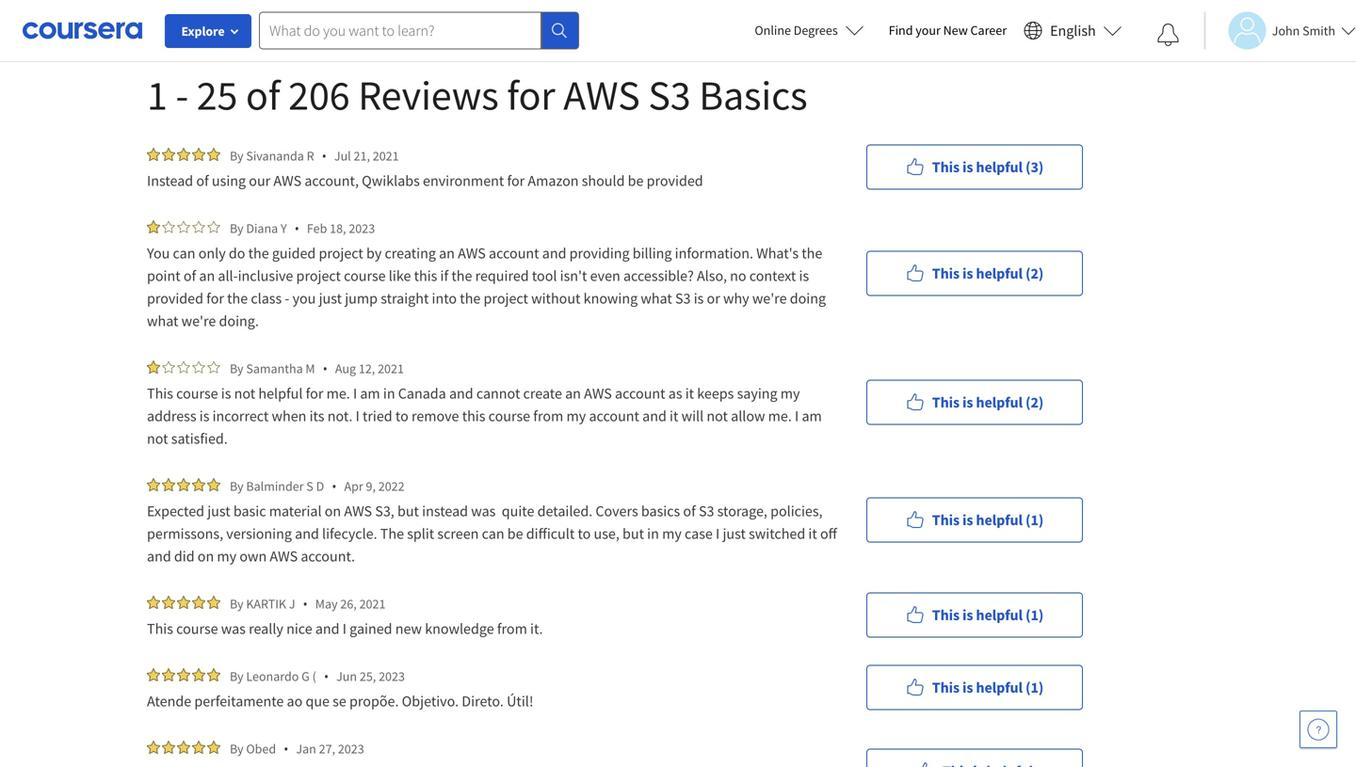 Task type: vqa. For each thing, say whether or not it's contained in the screenshot.
What do you want to learn? TEXT FIELD
yes



Task type: locate. For each thing, give the bounding box(es) containing it.
7 by from the top
[[230, 741, 244, 758]]

2023 right "18,"
[[349, 220, 375, 237]]

helpful for this course is not helpful for me. i am in canada and cannot create an aws account as it keeps saying my address is incorrect when its not. i tried to remove this course from my account and it will not allow me. i am not satisfied.
[[976, 393, 1023, 412]]

2 horizontal spatial an
[[565, 384, 581, 403]]

samantha
[[246, 360, 303, 377]]

star image down instead
[[177, 220, 190, 234]]

is
[[963, 158, 973, 177], [963, 264, 973, 283], [799, 267, 809, 285], [694, 289, 704, 308], [221, 384, 231, 403], [963, 393, 973, 412], [199, 407, 209, 426], [963, 511, 973, 530], [963, 606, 973, 625], [963, 679, 973, 697]]

on right did
[[198, 547, 214, 566]]

1 vertical spatial this is helpful (2)
[[932, 393, 1044, 412]]

s3 left basics
[[648, 69, 691, 121]]

help center image
[[1307, 719, 1330, 741]]

english
[[1050, 21, 1096, 40]]

feb
[[307, 220, 327, 237]]

why
[[723, 289, 749, 308]]

was
[[471, 502, 496, 521], [221, 620, 246, 639]]

0 horizontal spatial from
[[497, 620, 527, 639]]

2 vertical spatial this is helpful (1) button
[[867, 665, 1083, 711]]

by up perfeitamente
[[230, 668, 244, 685]]

5 by from the top
[[230, 596, 244, 613]]

the right the what's
[[802, 244, 823, 263]]

this for atende perfeitamente ao que se propõe. objetivo. direto. útil!
[[932, 679, 960, 697]]

our
[[249, 171, 271, 190]]

of
[[246, 69, 280, 121], [196, 171, 209, 190], [184, 267, 196, 285], [683, 502, 696, 521]]

and
[[542, 244, 567, 263], [449, 384, 473, 403], [643, 407, 667, 426], [295, 525, 319, 543], [147, 547, 171, 566], [315, 620, 340, 639]]

by up using
[[230, 147, 244, 164]]

and up tool
[[542, 244, 567, 263]]

course down cannot
[[489, 407, 530, 426]]

course up jump
[[344, 267, 386, 285]]

am up tried
[[360, 384, 380, 403]]

this for expected just basic material on aws s3, but instead was  quite detailed. covers basics of s3 storage, policies, permissons, versioning and lifecycle. the split screen can be difficult to use, but in my case i just switched it off and did on my own aws account.
[[932, 511, 960, 530]]

(1) for it.
[[1026, 606, 1044, 625]]

0 vertical spatial this
[[414, 267, 437, 285]]

guided
[[272, 244, 316, 263]]

1 vertical spatial in
[[647, 525, 659, 543]]

by left obed
[[230, 741, 244, 758]]

1 vertical spatial it
[[670, 407, 679, 426]]

just
[[319, 289, 342, 308], [207, 502, 230, 521], [723, 525, 746, 543]]

1 horizontal spatial provided
[[647, 171, 703, 190]]

2 vertical spatial this is helpful (1)
[[932, 679, 1044, 697]]

can inside expected just basic material on aws s3, but instead was  quite detailed. covers basics of s3 storage, policies, permissons, versioning and lifecycle. the split screen can be difficult to use, but in my case i just switched it off and did on my own aws account.
[[482, 525, 504, 543]]

use,
[[594, 525, 620, 543]]

1 vertical spatial can
[[482, 525, 504, 543]]

- right 1
[[176, 69, 188, 121]]

direto.
[[462, 692, 504, 711]]

an right "create"
[[565, 384, 581, 403]]

0 horizontal spatial was
[[221, 620, 246, 639]]

0 vertical spatial account
[[489, 244, 539, 263]]

0 vertical spatial an
[[439, 244, 455, 263]]

0 vertical spatial me.
[[326, 384, 350, 403]]

- left you
[[285, 289, 290, 308]]

2 vertical spatial 2021
[[359, 596, 386, 613]]

aws inside the you can only do the guided project by creating an aws account and providing billing information. what's the point of an all-inclusive project course like this if the required tool isn't even accessible? also, no context is provided for the class - you just jump straight into the project without knowing what s3 is or why we're doing what we're doing.
[[458, 244, 486, 263]]

aws up required
[[458, 244, 486, 263]]

course inside the you can only do the guided project by creating an aws account and providing billing information. what's the point of an all-inclusive project course like this if the required tool isn't even accessible? also, no context is provided for the class - you just jump straight into the project without knowing what s3 is or why we're doing what we're doing.
[[344, 267, 386, 285]]

this
[[932, 158, 960, 177], [932, 264, 960, 283], [147, 384, 173, 403], [932, 393, 960, 412], [932, 511, 960, 530], [932, 606, 960, 625], [147, 620, 173, 639], [932, 679, 960, 697]]

can down quite
[[482, 525, 504, 543]]

1 vertical spatial (2)
[[1026, 393, 1044, 412]]

helpful for you can only do the guided project by creating an aws account and providing billing information. what's the point of an all-inclusive project course like this if the required tool isn't even accessible? also, no context is provided for the class - you just jump straight into the project without knowing what s3 is or why we're doing what we're doing.
[[976, 264, 1023, 283]]

1 horizontal spatial from
[[533, 407, 564, 426]]

0 vertical spatial in
[[383, 384, 395, 403]]

of right point
[[184, 267, 196, 285]]

what down "accessible?"
[[641, 289, 672, 308]]

1 (1) from the top
[[1026, 511, 1044, 530]]

1 vertical spatial be
[[507, 525, 523, 543]]

by inside the "by kartik j • may 26, 2021"
[[230, 596, 244, 613]]

satisfied.
[[171, 430, 228, 448]]

1 horizontal spatial be
[[628, 171, 644, 190]]

0 horizontal spatial can
[[173, 244, 195, 263]]

star image up only
[[192, 220, 205, 234]]

also,
[[697, 267, 727, 285]]

doing
[[790, 289, 826, 308]]

s3 left or
[[675, 289, 691, 308]]

this is helpful (2) button for you can only do the guided project by creating an aws account and providing billing information. what's the point of an all-inclusive project course like this if the required tool isn't even accessible? also, no context is provided for the class - you just jump straight into the project without knowing what s3 is or why we're doing what we're doing.
[[867, 251, 1083, 296]]

by inside by balminder s d • apr 9, 2022
[[230, 478, 244, 495]]

2023 right "25,"
[[379, 668, 405, 685]]

not
[[234, 384, 255, 403], [707, 407, 728, 426], [147, 430, 168, 448]]

you can only do the guided project by creating an aws account and providing billing information. what's the point of an all-inclusive project course like this if the required tool isn't even accessible? also, no context is provided for the class - you just jump straight into the project without knowing what s3 is or why we're doing what we're doing.
[[147, 244, 829, 331]]

0 horizontal spatial not
[[147, 430, 168, 448]]

course left really at left bottom
[[176, 620, 218, 639]]

2 (2) from the top
[[1026, 393, 1044, 412]]

2021 for gained
[[359, 596, 386, 613]]

provided inside the you can only do the guided project by creating an aws account and providing billing information. what's the point of an all-inclusive project course like this if the required tool isn't even accessible? also, no context is provided for the class - you just jump straight into the project without knowing what s3 is or why we're doing what we're doing.
[[147, 289, 203, 308]]

this is helpful (1)
[[932, 511, 1044, 530], [932, 606, 1044, 625], [932, 679, 1044, 697]]

this is helpful (3) button
[[867, 145, 1083, 190]]

2 vertical spatial 2023
[[338, 741, 364, 758]]

was up screen
[[471, 502, 496, 521]]

create
[[523, 384, 562, 403]]

in up tried
[[383, 384, 395, 403]]

2 this is helpful (1) button from the top
[[867, 593, 1083, 638]]

project up you
[[296, 267, 341, 285]]

i
[[353, 384, 357, 403], [356, 407, 360, 426], [795, 407, 799, 426], [716, 525, 720, 543], [343, 620, 347, 639]]

this for this course was really nice and i gained new knowledge from it.
[[932, 606, 960, 625]]

me. up not.
[[326, 384, 350, 403]]

saying
[[737, 384, 778, 403]]

2021 inside by sivananda r • jul 21, 2021
[[373, 147, 399, 164]]

providing
[[570, 244, 630, 263]]

2 vertical spatial account
[[589, 407, 640, 426]]

0 vertical spatial just
[[319, 289, 342, 308]]

account left as
[[615, 384, 666, 403]]

1 vertical spatial project
[[296, 267, 341, 285]]

just left basic on the bottom
[[207, 502, 230, 521]]

0 vertical spatial on
[[325, 502, 341, 521]]

of inside expected just basic material on aws s3, but instead was  quite detailed. covers basics of s3 storage, policies, permissons, versioning and lifecycle. the split screen can be difficult to use, but in my case i just switched it off and did on my own aws account.
[[683, 502, 696, 521]]

context
[[750, 267, 796, 285]]

i inside expected just basic material on aws s3, but instead was  quite detailed. covers basics of s3 storage, policies, permissons, versioning and lifecycle. the split screen can be difficult to use, but in my case i just switched it off and did on my own aws account.
[[716, 525, 720, 543]]

provided right should
[[647, 171, 703, 190]]

for left amazon
[[507, 171, 525, 190]]

from inside "this course is not helpful for me. i am in canada and cannot create an aws account as it keeps saying my address is incorrect when its not. i tried to remove this course from my account and it will not allow me. i am not satisfied."
[[533, 407, 564, 426]]

this is helpful (2) button for this course is not helpful for me. i am in canada and cannot create an aws account as it keeps saying my address is incorrect when its not. i tried to remove this course from my account and it will not allow me. i am not satisfied.
[[867, 380, 1083, 425]]

aws up should
[[563, 69, 640, 121]]

account,
[[305, 171, 359, 190]]

0 vertical spatial but
[[397, 502, 419, 521]]

its
[[310, 407, 325, 426]]

this is helpful (2) for this course is not helpful for me. i am in canada and cannot create an aws account as it keeps saying my address is incorrect when its not. i tried to remove this course from my account and it will not allow me. i am not satisfied.
[[932, 393, 1044, 412]]

by inside by leonardo g ( • jun 25, 2023
[[230, 668, 244, 685]]

by samantha m • aug 12, 2021
[[230, 360, 404, 378]]

instead
[[147, 171, 193, 190]]

0 vertical spatial provided
[[647, 171, 703, 190]]

206
[[288, 69, 350, 121]]

balminder
[[246, 478, 304, 495]]

0 vertical spatial what
[[641, 289, 672, 308]]

of up case
[[683, 502, 696, 521]]

even
[[590, 267, 620, 285]]

2 vertical spatial (1)
[[1026, 679, 1044, 697]]

0 vertical spatial -
[[176, 69, 188, 121]]

this
[[414, 267, 437, 285], [462, 407, 486, 426]]

jun
[[336, 668, 357, 685]]

find your new career link
[[879, 19, 1016, 42]]

aws up lifecycle.
[[344, 502, 372, 521]]

coursera image
[[23, 15, 142, 45]]

and up remove
[[449, 384, 473, 403]]

project down required
[[484, 289, 528, 308]]

2 (1) from the top
[[1026, 606, 1044, 625]]

2 vertical spatial project
[[484, 289, 528, 308]]

1 horizontal spatial am
[[802, 407, 822, 426]]

(2) for you can only do the guided project by creating an aws account and providing billing information. what's the point of an all-inclusive project course like this if the required tool isn't even accessible? also, no context is provided for the class - you just jump straight into the project without knowing what s3 is or why we're doing what we're doing.
[[1026, 264, 1044, 283]]

0 horizontal spatial be
[[507, 525, 523, 543]]

helpful for this course was really nice and i gained new knowledge from it.
[[976, 606, 1023, 625]]

1 vertical spatial 2021
[[378, 360, 404, 377]]

provided down point
[[147, 289, 203, 308]]

it right as
[[685, 384, 694, 403]]

0 vertical spatial to
[[395, 407, 409, 426]]

we're down context
[[752, 289, 787, 308]]

2 vertical spatial an
[[565, 384, 581, 403]]

0 horizontal spatial an
[[199, 267, 215, 285]]

this inside the you can only do the guided project by creating an aws account and providing billing information. what's the point of an all-inclusive project course like this if the required tool isn't even accessible? also, no context is provided for the class - you just jump straight into the project without knowing what s3 is or why we're doing what we're doing.
[[414, 267, 437, 285]]

1 this is helpful (1) from the top
[[932, 511, 1044, 530]]

1 vertical spatial this is helpful (2) button
[[867, 380, 1083, 425]]

4 by from the top
[[230, 478, 244, 495]]

basic
[[233, 502, 266, 521]]

it left off
[[809, 525, 817, 543]]

an left all-
[[199, 267, 215, 285]]

1 horizontal spatial me.
[[768, 407, 792, 426]]

by for was
[[230, 596, 244, 613]]

star image
[[177, 220, 190, 234], [192, 220, 205, 234], [177, 361, 190, 374]]

0 vertical spatial from
[[533, 407, 564, 426]]

can right you
[[173, 244, 195, 263]]

0 horizontal spatial am
[[360, 384, 380, 403]]

by inside by samantha m • aug 12, 2021
[[230, 360, 244, 377]]

0 vertical spatial can
[[173, 244, 195, 263]]

1 this is helpful (2) from the top
[[932, 264, 1044, 283]]

1
[[147, 69, 167, 121]]

propõe.
[[349, 692, 399, 711]]

(2)
[[1026, 264, 1044, 283], [1026, 393, 1044, 412]]

1 horizontal spatial an
[[439, 244, 455, 263]]

0 horizontal spatial on
[[198, 547, 214, 566]]

0 horizontal spatial provided
[[147, 289, 203, 308]]

s3 inside the you can only do the guided project by creating an aws account and providing billing information. what's the point of an all-inclusive project course like this if the required tool isn't even accessible? also, no context is provided for the class - you just jump straight into the project without knowing what s3 is or why we're doing what we're doing.
[[675, 289, 691, 308]]

aws right "create"
[[584, 384, 612, 403]]

1 vertical spatial 2023
[[379, 668, 405, 685]]

by
[[366, 244, 382, 263]]

this for instead of using our aws account, qwiklabs environment for amazon should be provided
[[932, 158, 960, 177]]

1 vertical spatial this is helpful (1)
[[932, 606, 1044, 625]]

for up its
[[306, 384, 323, 403]]

1 this is helpful (2) button from the top
[[867, 251, 1083, 296]]

m
[[306, 360, 315, 377]]

just right you
[[319, 289, 342, 308]]

6 by from the top
[[230, 668, 244, 685]]

not down address
[[147, 430, 168, 448]]

this is helpful (1) button for it.
[[867, 593, 1083, 638]]

in inside expected just basic material on aws s3, but instead was  quite detailed. covers basics of s3 storage, policies, permissons, versioning and lifecycle. the split screen can be difficult to use, but in my case i just switched it off and did on my own aws account.
[[647, 525, 659, 543]]

0 horizontal spatial -
[[176, 69, 188, 121]]

should
[[582, 171, 625, 190]]

be right should
[[628, 171, 644, 190]]

star image
[[162, 220, 175, 234], [207, 220, 220, 234], [162, 361, 175, 374], [192, 361, 205, 374], [207, 361, 220, 374]]

can
[[173, 244, 195, 263], [482, 525, 504, 543]]

i right case
[[716, 525, 720, 543]]

but
[[397, 502, 419, 521], [623, 525, 644, 543]]

was left really at left bottom
[[221, 620, 246, 639]]

by inside by sivananda r • jul 21, 2021
[[230, 147, 244, 164]]

1 vertical spatial to
[[578, 525, 591, 543]]

atende perfeitamente ao que se propõe. objetivo. direto. útil!
[[147, 692, 534, 711]]

2 horizontal spatial it
[[809, 525, 817, 543]]

jan
[[296, 741, 316, 758]]

2 vertical spatial it
[[809, 525, 817, 543]]

for
[[507, 69, 555, 121], [507, 171, 525, 190], [206, 289, 224, 308], [306, 384, 323, 403]]

2 this is helpful (1) from the top
[[932, 606, 1044, 625]]

1 vertical spatial from
[[497, 620, 527, 639]]

to right tried
[[395, 407, 409, 426]]

1 vertical spatial -
[[285, 289, 290, 308]]

this inside "this course is not helpful for me. i am in canada and cannot create an aws account as it keeps saying my address is incorrect when its not. i tried to remove this course from my account and it will not allow me. i am not satisfied."
[[462, 407, 486, 426]]

2021 right 21,
[[373, 147, 399, 164]]

me. right allow
[[768, 407, 792, 426]]

1 vertical spatial s3
[[675, 289, 691, 308]]

0 vertical spatial 2023
[[349, 220, 375, 237]]

2 vertical spatial s3
[[699, 502, 714, 521]]

switched
[[749, 525, 806, 543]]

1 (2) from the top
[[1026, 264, 1044, 283]]

2 by from the top
[[230, 220, 244, 237]]

by up do
[[230, 220, 244, 237]]

be down quite
[[507, 525, 523, 543]]

0 horizontal spatial we're
[[181, 312, 216, 331]]

0 vertical spatial was
[[471, 502, 496, 521]]

• right r on the left of page
[[322, 147, 327, 165]]

english button
[[1016, 0, 1130, 61]]

1 this is helpful (1) button from the top
[[867, 498, 1083, 543]]

it inside expected just basic material on aws s3, but instead was  quite detailed. covers basics of s3 storage, policies, permissons, versioning and lifecycle. the split screen can be difficult to use, but in my case i just switched it off and did on my own aws account.
[[809, 525, 817, 543]]

find your new career
[[889, 22, 1007, 39]]

0 vertical spatial be
[[628, 171, 644, 190]]

helpful inside "this course is not helpful for me. i am in canada and cannot create an aws account as it keeps saying my address is incorrect when its not. i tried to remove this course from my account and it will not allow me. i am not satisfied."
[[258, 384, 303, 403]]

but right 'use,'
[[623, 525, 644, 543]]

star image for can
[[177, 220, 190, 234]]

1 horizontal spatial it
[[685, 384, 694, 403]]

account up required
[[489, 244, 539, 263]]

show notifications image
[[1157, 24, 1180, 46]]

on up lifecycle.
[[325, 502, 341, 521]]

0 horizontal spatial just
[[207, 502, 230, 521]]

1 vertical spatial not
[[707, 407, 728, 426]]

1 horizontal spatial -
[[285, 289, 290, 308]]

1 horizontal spatial this
[[462, 407, 486, 426]]

0 horizontal spatial this
[[414, 267, 437, 285]]

1 vertical spatial provided
[[147, 289, 203, 308]]

1 vertical spatial was
[[221, 620, 246, 639]]

the right if
[[452, 267, 472, 285]]

0 horizontal spatial what
[[147, 312, 178, 331]]

3 by from the top
[[230, 360, 244, 377]]

1 vertical spatial but
[[623, 525, 644, 543]]

1 vertical spatial on
[[198, 547, 214, 566]]

2021 right 26,
[[359, 596, 386, 613]]

None search field
[[259, 12, 579, 49]]

it.
[[530, 620, 543, 639]]

by leonardo g ( • jun 25, 2023
[[230, 668, 405, 686]]

from left it.
[[497, 620, 527, 639]]

the up doing.
[[227, 289, 248, 308]]

1 horizontal spatial but
[[623, 525, 644, 543]]

2021 inside the "by kartik j • may 26, 2021"
[[359, 596, 386, 613]]

(3)
[[1026, 158, 1044, 177]]

0 vertical spatial we're
[[752, 289, 787, 308]]

amazon
[[528, 171, 579, 190]]

2023 inside by leonardo g ( • jun 25, 2023
[[379, 668, 405, 685]]

s
[[306, 478, 313, 495]]

star image for course
[[177, 361, 190, 374]]

2021 for environment
[[373, 147, 399, 164]]

0 horizontal spatial it
[[670, 407, 679, 426]]

• left jan
[[284, 740, 289, 758]]

in down basics
[[647, 525, 659, 543]]

1 vertical spatial this is helpful (1) button
[[867, 593, 1083, 638]]

0 vertical spatial this is helpful (2) button
[[867, 251, 1083, 296]]

if
[[440, 267, 448, 285]]

no
[[730, 267, 747, 285]]

2 this is helpful (2) from the top
[[932, 393, 1044, 412]]

2023 inside by obed • jan 27, 2023
[[338, 741, 364, 758]]

storage,
[[717, 502, 768, 521]]

by left samantha
[[230, 360, 244, 377]]

we're
[[752, 289, 787, 308], [181, 312, 216, 331]]

on
[[325, 502, 341, 521], [198, 547, 214, 566]]

2 vertical spatial just
[[723, 525, 746, 543]]

new
[[943, 22, 968, 39]]

the right do
[[248, 244, 269, 263]]

2021 inside by samantha m • aug 12, 2021
[[378, 360, 404, 377]]

2021 right the 12,
[[378, 360, 404, 377]]

0 vertical spatial (1)
[[1026, 511, 1044, 530]]

to inside "this course is not helpful for me. i am in canada and cannot create an aws account as it keeps saying my address is incorrect when its not. i tried to remove this course from my account and it will not allow me. i am not satisfied."
[[395, 407, 409, 426]]

billing
[[633, 244, 672, 263]]

2 this is helpful (2) button from the top
[[867, 380, 1083, 425]]

as
[[669, 384, 682, 403]]

0 horizontal spatial me.
[[326, 384, 350, 403]]

did
[[174, 547, 195, 566]]

this is helpful (1) button for detailed.
[[867, 498, 1083, 543]]

0 vertical spatial this is helpful (1)
[[932, 511, 1044, 530]]

this left if
[[414, 267, 437, 285]]

1 by from the top
[[230, 147, 244, 164]]

this down cannot
[[462, 407, 486, 426]]

explore
[[181, 23, 225, 40]]

1 vertical spatial an
[[199, 267, 215, 285]]

1 vertical spatial this
[[462, 407, 486, 426]]

0 vertical spatial 2021
[[373, 147, 399, 164]]

filled star image
[[147, 148, 160, 161], [162, 148, 175, 161], [147, 220, 160, 234], [147, 478, 160, 492], [177, 478, 190, 492], [192, 478, 205, 492], [207, 478, 220, 492], [147, 596, 160, 609], [177, 596, 190, 609], [207, 596, 220, 609], [192, 669, 205, 682], [207, 669, 220, 682], [177, 741, 190, 754], [207, 741, 220, 754]]

just down storage,
[[723, 525, 746, 543]]

explore button
[[165, 14, 251, 48]]

from
[[533, 407, 564, 426], [497, 620, 527, 639]]

aws
[[563, 69, 640, 121], [274, 171, 302, 190], [458, 244, 486, 263], [584, 384, 612, 403], [344, 502, 372, 521], [270, 547, 298, 566]]

filled star image
[[177, 148, 190, 161], [192, 148, 205, 161], [207, 148, 220, 161], [147, 361, 160, 374], [162, 478, 175, 492], [162, 596, 175, 609], [192, 596, 205, 609], [147, 669, 160, 682], [162, 669, 175, 682], [177, 669, 190, 682], [147, 741, 160, 754], [162, 741, 175, 754], [192, 741, 205, 754]]

helpful for instead of using our aws account, qwiklabs environment for amazon should be provided
[[976, 158, 1023, 177]]

by up basic on the bottom
[[230, 478, 244, 495]]

1 vertical spatial just
[[207, 502, 230, 521]]

off
[[820, 525, 837, 543]]

star image up address
[[177, 361, 190, 374]]

course up address
[[176, 384, 218, 403]]

s3 inside expected just basic material on aws s3, but instead was  quite detailed. covers basics of s3 storage, policies, permissons, versioning and lifecycle. the split screen can be difficult to use, but in my case i just switched it off and did on my own aws account.
[[699, 502, 714, 521]]

0 vertical spatial (2)
[[1026, 264, 1044, 283]]

0 horizontal spatial to
[[395, 407, 409, 426]]

but right s3,
[[397, 502, 419, 521]]

we're left doing.
[[181, 312, 216, 331]]

it left will
[[670, 407, 679, 426]]

what down point
[[147, 312, 178, 331]]

27,
[[319, 741, 335, 758]]

for up amazon
[[507, 69, 555, 121]]

for down all-
[[206, 289, 224, 308]]

by
[[230, 147, 244, 164], [230, 220, 244, 237], [230, 360, 244, 377], [230, 478, 244, 495], [230, 596, 244, 613], [230, 668, 244, 685], [230, 741, 244, 758]]

by kartik j • may 26, 2021
[[230, 595, 386, 613]]

2021 for i
[[378, 360, 404, 377]]

r
[[307, 147, 314, 164]]

s3 up case
[[699, 502, 714, 521]]

an
[[439, 244, 455, 263], [199, 267, 215, 285], [565, 384, 581, 403]]

1 horizontal spatial just
[[319, 289, 342, 308]]

1 vertical spatial what
[[147, 312, 178, 331]]

account.
[[301, 547, 355, 566]]

to left 'use,'
[[578, 525, 591, 543]]

basics
[[699, 69, 808, 121]]

by inside by diana y • feb 18, 2023
[[230, 220, 244, 237]]

an up if
[[439, 244, 455, 263]]

by left kartik
[[230, 596, 244, 613]]

0 horizontal spatial but
[[397, 502, 419, 521]]

gained
[[350, 620, 392, 639]]

project down "18,"
[[319, 244, 363, 263]]



Task type: describe. For each thing, give the bounding box(es) containing it.
information.
[[675, 244, 753, 263]]

what's
[[756, 244, 799, 263]]

12,
[[359, 360, 375, 377]]

online degrees
[[755, 22, 838, 39]]

by for using
[[230, 147, 244, 164]]

this is helpful (2) for you can only do the guided project by creating an aws account and providing billing information. what's the point of an all-inclusive project course like this if the required tool isn't even accessible? also, no context is provided for the class - you just jump straight into the project without knowing what s3 is or why we're doing what we're doing.
[[932, 264, 1044, 283]]

- inside the you can only do the guided project by creating an aws account and providing billing information. what's the point of an all-inclusive project course like this if the required tool isn't even accessible? also, no context is provided for the class - you just jump straight into the project without knowing what s3 is or why we're doing what we're doing.
[[285, 289, 290, 308]]

What do you want to learn? text field
[[259, 12, 542, 49]]

and left will
[[643, 407, 667, 426]]

for inside the you can only do the guided project by creating an aws account and providing billing information. what's the point of an all-inclusive project course like this if the required tool isn't even accessible? also, no context is provided for the class - you just jump straight into the project without knowing what s3 is or why we're doing what we're doing.
[[206, 289, 224, 308]]

2 vertical spatial not
[[147, 430, 168, 448]]

you
[[293, 289, 316, 308]]

split
[[407, 525, 434, 543]]

difficult
[[526, 525, 575, 543]]

john
[[1272, 22, 1300, 39]]

y
[[281, 220, 287, 237]]

lifecycle.
[[322, 525, 377, 543]]

útil!
[[507, 692, 534, 711]]

doing.
[[219, 312, 259, 331]]

accessible?
[[623, 267, 694, 285]]

smith
[[1303, 22, 1336, 39]]

all-
[[218, 267, 238, 285]]

2023 inside by diana y • feb 18, 2023
[[349, 220, 375, 237]]

career
[[971, 22, 1007, 39]]

18,
[[330, 220, 346, 237]]

point
[[147, 267, 181, 285]]

like
[[389, 267, 411, 285]]

and inside the you can only do the guided project by creating an aws account and providing billing information. what's the point of an all-inclusive project course like this if the required tool isn't even accessible? also, no context is provided for the class - you just jump straight into the project without knowing what s3 is or why we're doing what we're doing.
[[542, 244, 567, 263]]

allow
[[731, 407, 765, 426]]

this inside "this course is not helpful for me. i am in canada and cannot create an aws account as it keeps saying my address is incorrect when its not. i tried to remove this course from my account and it will not allow me. i am not satisfied."
[[147, 384, 173, 403]]

by for ao
[[230, 668, 244, 685]]

was inside expected just basic material on aws s3, but instead was  quite detailed. covers basics of s3 storage, policies, permissons, versioning and lifecycle. the split screen can be difficult to use, but in my case i just switched it off and did on my own aws account.
[[471, 502, 496, 521]]

helpful for atende perfeitamente ao que se propõe. objetivo. direto. útil!
[[976, 679, 1023, 697]]

online
[[755, 22, 791, 39]]

this for you can only do the guided project by creating an aws account and providing billing information. what's the point of an all-inclusive project course like this if the required tool isn't even accessible? also, no context is provided for the class - you just jump straight into the project without knowing what s3 is or why we're doing what we're doing.
[[932, 264, 960, 283]]

of left using
[[196, 171, 209, 190]]

online degrees button
[[740, 9, 879, 51]]

and left did
[[147, 547, 171, 566]]

2022
[[378, 478, 405, 495]]

i down 26,
[[343, 620, 347, 639]]

• right 'j'
[[303, 595, 308, 613]]

perfeitamente
[[194, 692, 284, 711]]

3 this is helpful (1) button from the top
[[867, 665, 1083, 711]]

for inside "this course is not helpful for me. i am in canada and cannot create an aws account as it keeps saying my address is incorrect when its not. i tried to remove this course from my account and it will not allow me. i am not satisfied."
[[306, 384, 323, 403]]

21,
[[354, 147, 370, 164]]

aws right the 'own'
[[270, 547, 298, 566]]

i right not.
[[356, 407, 360, 426]]

1 vertical spatial am
[[802, 407, 822, 426]]

nice
[[286, 620, 312, 639]]

and down material
[[295, 525, 319, 543]]

address
[[147, 407, 196, 426]]

3 (1) from the top
[[1026, 679, 1044, 697]]

aws right 'our' on the top left of the page
[[274, 171, 302, 190]]

expected just basic material on aws s3, but instead was  quite detailed. covers basics of s3 storage, policies, permissons, versioning and lifecycle. the split screen can be difficult to use, but in my case i just switched it off and did on my own aws account.
[[147, 502, 840, 566]]

• right y
[[295, 219, 299, 237]]

helpful for expected just basic material on aws s3, but instead was  quite detailed. covers basics of s3 storage, policies, permissons, versioning and lifecycle. the split screen can be difficult to use, but in my case i just switched it off and did on my own aws account.
[[976, 511, 1023, 530]]

i right allow
[[795, 407, 799, 426]]

material
[[269, 502, 322, 521]]

an inside "this course is not helpful for me. i am in canada and cannot create an aws account as it keeps saying my address is incorrect when its not. i tried to remove this course from my account and it will not allow me. i am not satisfied."
[[565, 384, 581, 403]]

0 vertical spatial it
[[685, 384, 694, 403]]

by for basic
[[230, 478, 244, 495]]

qwiklabs
[[362, 171, 420, 190]]

find
[[889, 22, 913, 39]]

environment
[[423, 171, 504, 190]]

1 - 25 of 206 reviews for aws s3 basics
[[147, 69, 808, 121]]

inclusive
[[238, 267, 293, 285]]

25
[[197, 69, 238, 121]]

remove
[[412, 407, 459, 426]]

9,
[[366, 478, 376, 495]]

creating
[[385, 244, 436, 263]]

0 vertical spatial am
[[360, 384, 380, 403]]

i down aug
[[353, 384, 357, 403]]

26,
[[340, 596, 357, 613]]

class
[[251, 289, 282, 308]]

required
[[475, 267, 529, 285]]

knowing
[[584, 289, 638, 308]]

0 vertical spatial not
[[234, 384, 255, 403]]

of right 25
[[246, 69, 280, 121]]

just inside the you can only do the guided project by creating an aws account and providing billing information. what's the point of an all-inclusive project course like this if the required tool isn't even accessible? also, no context is provided for the class - you just jump straight into the project without knowing what s3 is or why we're doing what we're doing.
[[319, 289, 342, 308]]

jump
[[345, 289, 378, 308]]

not.
[[328, 407, 353, 426]]

knowledge
[[425, 620, 494, 639]]

by for only
[[230, 220, 244, 237]]

d
[[316, 478, 324, 495]]

sivananda
[[246, 147, 304, 164]]

(
[[312, 668, 316, 685]]

own
[[240, 547, 267, 566]]

to inside expected just basic material on aws s3, but instead was  quite detailed. covers basics of s3 storage, policies, permissons, versioning and lifecycle. the split screen can be difficult to use, but in my case i just switched it off and did on my own aws account.
[[578, 525, 591, 543]]

aws inside "this course is not helpful for me. i am in canada and cannot create an aws account as it keeps saying my address is incorrect when its not. i tried to remove this course from my account and it will not allow me. i am not satisfied."
[[584, 384, 612, 403]]

into
[[432, 289, 457, 308]]

this is helpful (1) for detailed.
[[932, 511, 1044, 530]]

2 horizontal spatial not
[[707, 407, 728, 426]]

quite
[[502, 502, 534, 521]]

the right the into
[[460, 289, 481, 308]]

• right m
[[323, 360, 328, 378]]

this is helpful (1) for it.
[[932, 606, 1044, 625]]

or
[[707, 289, 720, 308]]

aug
[[335, 360, 356, 377]]

only
[[198, 244, 226, 263]]

reviews
[[358, 69, 499, 121]]

in inside "this course is not helpful for me. i am in canada and cannot create an aws account as it keeps saying my address is incorrect when its not. i tried to remove this course from my account and it will not allow me. i am not satisfied."
[[383, 384, 395, 403]]

be inside expected just basic material on aws s3, but instead was  quite detailed. covers basics of s3 storage, policies, permissons, versioning and lifecycle. the split screen can be difficult to use, but in my case i just switched it off and did on my own aws account.
[[507, 525, 523, 543]]

detailed.
[[537, 502, 593, 521]]

john smith button
[[1204, 12, 1356, 49]]

apr
[[344, 478, 363, 495]]

this course was really nice and i gained new knowledge from it.
[[147, 620, 543, 639]]

when
[[272, 407, 307, 426]]

2 horizontal spatial just
[[723, 525, 746, 543]]

can inside the you can only do the guided project by creating an aws account and providing billing information. what's the point of an all-inclusive project course like this if the required tool isn't even accessible? also, no context is provided for the class - you just jump straight into the project without knowing what s3 is or why we're doing what we're doing.
[[173, 244, 195, 263]]

(2) for this course is not helpful for me. i am in canada and cannot create an aws account as it keeps saying my address is incorrect when its not. i tried to remove this course from my account and it will not allow me. i am not satisfied.
[[1026, 393, 1044, 412]]

1 vertical spatial account
[[615, 384, 666, 403]]

incorrect
[[212, 407, 269, 426]]

3 this is helpful (1) from the top
[[932, 679, 1044, 697]]

by sivananda r • jul 21, 2021
[[230, 147, 399, 165]]

your
[[916, 22, 941, 39]]

using
[[212, 171, 246, 190]]

the
[[380, 525, 404, 543]]

do
[[229, 244, 245, 263]]

ao
[[287, 692, 303, 711]]

canada
[[398, 384, 446, 403]]

of inside the you can only do the guided project by creating an aws account and providing billing information. what's the point of an all-inclusive project course like this if the required tool isn't even accessible? also, no context is provided for the class - you just jump straight into the project without knowing what s3 is or why we're doing what we're doing.
[[184, 267, 196, 285]]

j
[[289, 596, 295, 613]]

case
[[685, 525, 713, 543]]

(1) for detailed.
[[1026, 511, 1044, 530]]

expected
[[147, 502, 204, 521]]

by for is
[[230, 360, 244, 377]]

and down may
[[315, 620, 340, 639]]

degrees
[[794, 22, 838, 39]]

• right d
[[332, 478, 337, 495]]

1 vertical spatial we're
[[181, 312, 216, 331]]

by obed • jan 27, 2023
[[230, 740, 364, 758]]

que
[[306, 692, 330, 711]]

account inside the you can only do the guided project by creating an aws account and providing billing information. what's the point of an all-inclusive project course like this if the required tool isn't even accessible? also, no context is provided for the class - you just jump straight into the project without knowing what s3 is or why we're doing what we're doing.
[[489, 244, 539, 263]]

this for this course is not helpful for me. i am in canada and cannot create an aws account as it keeps saying my address is incorrect when its not. i tried to remove this course from my account and it will not allow me. i am not satisfied.
[[932, 393, 960, 412]]

instead
[[422, 502, 468, 521]]

• right (
[[324, 668, 329, 686]]

0 vertical spatial s3
[[648, 69, 691, 121]]

by inside by obed • jan 27, 2023
[[230, 741, 244, 758]]

atende
[[147, 692, 191, 711]]

0 vertical spatial project
[[319, 244, 363, 263]]

1 horizontal spatial what
[[641, 289, 672, 308]]



